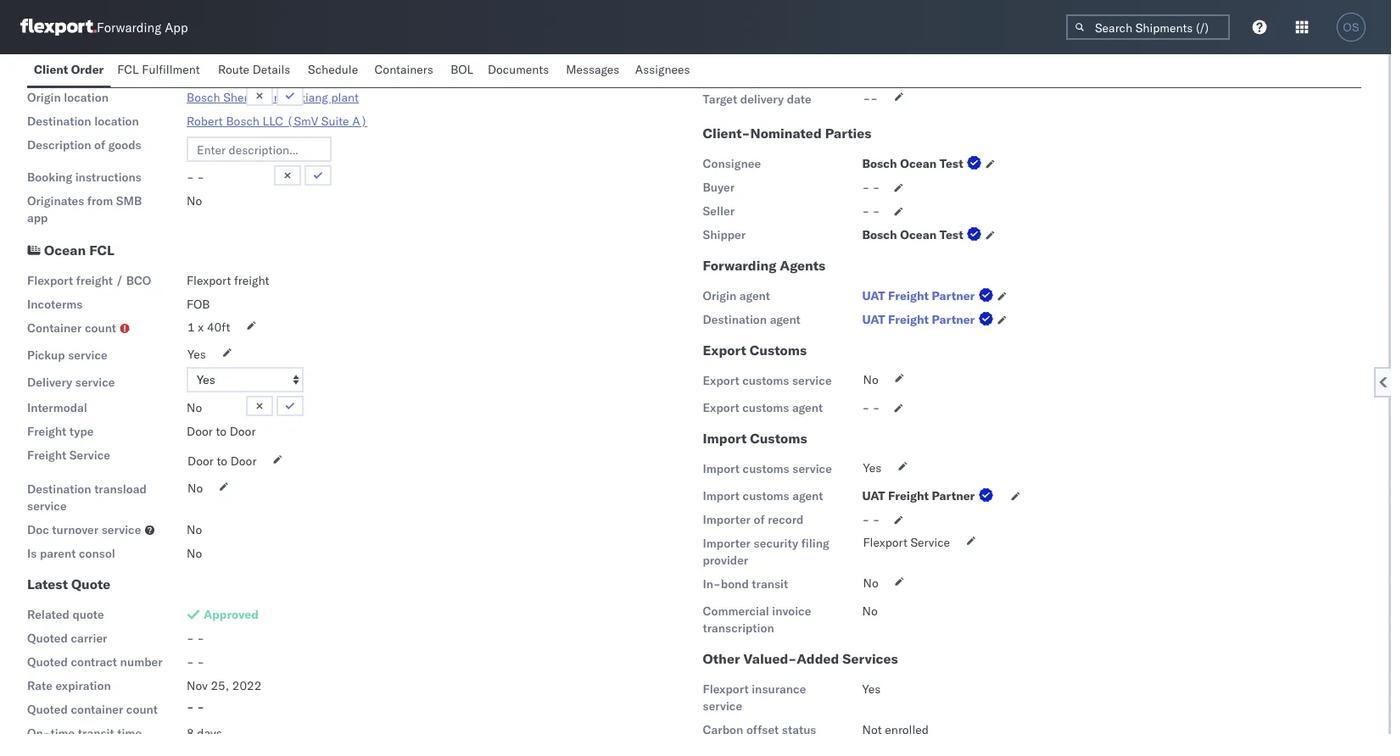 Task type: describe. For each thing, give the bounding box(es) containing it.
originates from smb app
[[27, 193, 142, 225]]

2 vertical spatial yes
[[862, 682, 881, 697]]

delivery
[[27, 375, 72, 390]]

intermodal
[[27, 400, 87, 415]]

export for export customs agent
[[703, 400, 740, 415]]

documents button
[[481, 54, 559, 87]]

provider
[[703, 553, 748, 568]]

Search Shipments (/) text field
[[1066, 14, 1230, 40]]

contract
[[71, 655, 117, 670]]

added
[[797, 651, 839, 668]]

0 horizontal spatial fcl
[[89, 242, 114, 259]]

shipper
[[703, 227, 746, 242]]

llc
[[263, 114, 283, 129]]

forwarding agents
[[703, 257, 826, 274]]

carrier
[[71, 631, 107, 646]]

25,
[[211, 679, 229, 694]]

1 vertical spatial door to door
[[187, 454, 257, 469]]

robert bosch llc (smv suite a) link
[[187, 114, 368, 129]]

quote
[[72, 607, 104, 622]]

export customs agent
[[703, 400, 823, 415]]

originates
[[27, 193, 84, 208]]

export for export customs
[[703, 342, 746, 359]]

transcription
[[703, 621, 774, 636]]

assignees button
[[629, 54, 700, 87]]

flexport. image
[[20, 19, 97, 36]]

doc turnover service
[[27, 523, 141, 537]]

quoted for quoted container count
[[27, 702, 68, 717]]

ocean for consignee
[[900, 156, 937, 171]]

bond
[[721, 577, 749, 592]]

target delivery date
[[703, 92, 812, 106]]

consol
[[79, 546, 115, 561]]

service for freight service
[[69, 448, 110, 463]]

Enter description... text field
[[187, 137, 332, 162]]

valued-
[[744, 651, 797, 668]]

consignee
[[703, 156, 761, 171]]

40ft
[[207, 320, 230, 335]]

details
[[253, 62, 290, 77]]

destination for destination agent
[[703, 312, 767, 327]]

customs for import customs agent
[[743, 489, 790, 504]]

destination agent
[[703, 312, 801, 327]]

from
[[87, 193, 113, 208]]

freight type
[[27, 424, 94, 439]]

importer security filing provider
[[703, 536, 829, 568]]

client order
[[34, 62, 104, 77]]

schedule
[[308, 62, 358, 77]]

forwarding for forwarding agents
[[703, 257, 777, 274]]

origin for origin location
[[27, 90, 61, 105]]

pickup
[[27, 348, 65, 363]]

import customs agent
[[703, 489, 823, 504]]

(smv
[[287, 114, 318, 129]]

service for import customs service
[[793, 462, 832, 476]]

client-
[[703, 125, 750, 142]]

rate
[[27, 679, 52, 694]]

of for importer
[[754, 512, 765, 527]]

record
[[768, 512, 804, 527]]

instructions
[[75, 170, 142, 185]]

nov
[[187, 679, 208, 694]]

flexport freight / bco
[[27, 273, 151, 288]]

number
[[120, 655, 163, 670]]

uat for origin agent
[[862, 288, 885, 303]]

ocean fcl
[[44, 242, 114, 259]]

of for description
[[94, 137, 105, 152]]

service down pickup service
[[75, 375, 115, 390]]

description of goods
[[27, 137, 141, 152]]

doc
[[27, 523, 49, 537]]

flexport for flexport freight
[[187, 273, 231, 288]]

importer of record
[[703, 512, 804, 527]]

origin agent
[[703, 288, 770, 303]]

destination for destination transload service
[[27, 482, 91, 497]]

destination transload service
[[27, 482, 147, 514]]

approved
[[204, 607, 259, 622]]

service for export customs service
[[792, 373, 832, 388]]

bol button
[[444, 54, 481, 87]]

parties
[[825, 125, 872, 142]]

1 x 40ft
[[187, 320, 230, 335]]

origin location
[[27, 90, 109, 105]]

services
[[843, 651, 898, 668]]

client-nominated parties
[[703, 125, 872, 142]]

1 vertical spatial count
[[126, 702, 158, 717]]

export for export customs service
[[703, 373, 740, 388]]

yes for import customs service
[[863, 461, 882, 476]]

booking instructions
[[27, 170, 142, 185]]

pickup service
[[27, 348, 108, 363]]

containers button
[[368, 54, 444, 87]]

fcl inside button
[[117, 62, 139, 77]]

location for origin location
[[64, 90, 109, 105]]

export customs
[[703, 342, 807, 359]]

commercial
[[703, 604, 769, 619]]

agent down export customs service
[[792, 400, 823, 415]]

flexport freight
[[187, 273, 269, 288]]

import for import customs service
[[703, 462, 740, 476]]

taixiang
[[284, 90, 328, 105]]

client order button
[[27, 54, 111, 87]]

flexport for flexport insurance service
[[703, 682, 749, 697]]

insurance
[[752, 682, 806, 697]]

0 vertical spatial door to door
[[187, 424, 256, 439]]

quote
[[71, 576, 110, 593]]

assignees
[[635, 62, 690, 77]]

app
[[165, 19, 188, 35]]

forwarding app
[[97, 19, 188, 35]]

booking
[[27, 170, 72, 185]]

partner for destination agent
[[932, 312, 975, 327]]

other valued-added services
[[703, 651, 898, 668]]

zhen
[[254, 90, 281, 105]]

location for destination location
[[94, 114, 139, 129]]

customs for export customs
[[750, 342, 807, 359]]

--
[[863, 91, 878, 106]]

fcl fulfillment
[[117, 62, 200, 77]]

3 partner from the top
[[932, 489, 975, 504]]

app
[[27, 210, 48, 225]]

target
[[703, 92, 737, 106]]

fulfillment
[[142, 62, 200, 77]]

uat for destination agent
[[862, 312, 885, 327]]

flexport for flexport service
[[863, 535, 908, 550]]

quoted carrier
[[27, 631, 107, 646]]

container count
[[27, 321, 116, 336]]

uat freight partner for destination agent
[[862, 312, 975, 327]]



Task type: vqa. For each thing, say whether or not it's contained in the screenshot.
service inside FLEXPORT INSURANCE SERVICE
yes



Task type: locate. For each thing, give the bounding box(es) containing it.
os
[[1343, 21, 1360, 34]]

yes down x
[[187, 347, 206, 362]]

service for destination transload service
[[27, 499, 67, 514]]

3 uat freight partner from the top
[[862, 489, 975, 504]]

commercial invoice transcription
[[703, 604, 811, 636]]

filing
[[801, 536, 829, 551]]

incoterms
[[27, 297, 83, 312]]

flexport down the other
[[703, 682, 749, 697]]

customs up export customs agent
[[743, 373, 789, 388]]

latest quote
[[27, 576, 110, 593]]

importer
[[703, 512, 751, 527], [703, 536, 751, 551]]

1 horizontal spatial origin
[[703, 288, 737, 303]]

uat freight partner for origin agent
[[862, 288, 975, 303]]

in-bond transit
[[703, 577, 788, 592]]

0 vertical spatial export
[[703, 342, 746, 359]]

service up doc
[[27, 499, 67, 514]]

is parent consol
[[27, 546, 115, 561]]

uat freight partner link for destination agent
[[862, 311, 997, 328]]

destination
[[27, 114, 91, 129], [703, 312, 767, 327], [27, 482, 91, 497]]

1 vertical spatial uat freight partner link
[[862, 311, 997, 328]]

agent
[[740, 288, 770, 303], [770, 312, 801, 327], [792, 400, 823, 415], [793, 489, 823, 504]]

2 vertical spatial quoted
[[27, 702, 68, 717]]

/
[[116, 273, 123, 288]]

service up export customs agent
[[792, 373, 832, 388]]

turnover
[[52, 523, 99, 537]]

destination down the "freight service"
[[27, 482, 91, 497]]

0 vertical spatial service
[[69, 448, 110, 463]]

security
[[754, 536, 798, 551]]

1 vertical spatial importer
[[703, 536, 751, 551]]

count up pickup service
[[85, 321, 116, 336]]

1 horizontal spatial fcl
[[117, 62, 139, 77]]

order
[[71, 62, 104, 77]]

1 vertical spatial to
[[217, 454, 227, 469]]

quoted container count
[[27, 702, 158, 717]]

2 partner from the top
[[932, 312, 975, 327]]

2 uat freight partner link from the top
[[862, 311, 997, 328]]

of down import customs agent
[[754, 512, 765, 527]]

schedule button
[[301, 54, 368, 87]]

fcl right order
[[117, 62, 139, 77]]

importer for importer of record
[[703, 512, 751, 527]]

2 vertical spatial export
[[703, 400, 740, 415]]

parent
[[40, 546, 76, 561]]

location up "destination location"
[[64, 90, 109, 105]]

import for import customs
[[703, 430, 747, 447]]

importer for importer security filing provider
[[703, 536, 751, 551]]

destination for destination location
[[27, 114, 91, 129]]

service for flexport service
[[911, 535, 950, 550]]

origin
[[27, 90, 61, 105], [703, 288, 737, 303]]

0 vertical spatial importer
[[703, 512, 751, 527]]

shipment
[[71, 64, 122, 79]]

1 vertical spatial location
[[94, 114, 139, 129]]

export up import customs
[[703, 400, 740, 415]]

flexport for flexport freight / bco
[[27, 273, 73, 288]]

transload
[[94, 482, 147, 497]]

service for flexport insurance service
[[703, 699, 742, 714]]

1 importer from the top
[[703, 512, 751, 527]]

partner for origin agent
[[932, 288, 975, 303]]

2 vertical spatial destination
[[27, 482, 91, 497]]

location
[[64, 90, 109, 105], [94, 114, 139, 129]]

0 horizontal spatial of
[[94, 137, 105, 152]]

fcl fulfillment button
[[111, 54, 211, 87]]

export down export customs
[[703, 373, 740, 388]]

0 horizontal spatial service
[[69, 448, 110, 463]]

yes up flexport service
[[863, 461, 882, 476]]

1 vertical spatial destination
[[703, 312, 767, 327]]

1 vertical spatial customs
[[750, 430, 807, 447]]

messages button
[[559, 54, 629, 87]]

forwarding
[[97, 19, 161, 35], [703, 257, 777, 274]]

fcl
[[117, 62, 139, 77], [89, 242, 114, 259]]

customs up import customs service at the right
[[750, 430, 807, 447]]

0 horizontal spatial count
[[85, 321, 116, 336]]

delivery
[[740, 92, 784, 106]]

1 import from the top
[[703, 430, 747, 447]]

flexport up incoterms
[[27, 273, 73, 288]]

0 vertical spatial quoted
[[27, 631, 68, 646]]

agent up destination agent
[[740, 288, 770, 303]]

0 vertical spatial forwarding
[[97, 19, 161, 35]]

1 test from the top
[[940, 156, 963, 171]]

2 quoted from the top
[[27, 655, 68, 670]]

freight service
[[27, 448, 110, 463]]

related quote
[[27, 607, 104, 622]]

service
[[69, 448, 110, 463], [911, 535, 950, 550]]

1 vertical spatial bosch ocean test
[[862, 227, 963, 242]]

priority shipment
[[27, 64, 122, 79]]

0 vertical spatial customs
[[750, 342, 807, 359]]

0 vertical spatial partner
[[932, 288, 975, 303]]

0 vertical spatial uat
[[862, 288, 885, 303]]

2 vertical spatial partner
[[932, 489, 975, 504]]

import down import customs
[[703, 462, 740, 476]]

0 horizontal spatial origin
[[27, 90, 61, 105]]

1 vertical spatial origin
[[703, 288, 737, 303]]

uat freight partner link for origin agent
[[862, 288, 997, 305]]

documents
[[488, 62, 549, 77]]

location up goods
[[94, 114, 139, 129]]

agent up record
[[793, 489, 823, 504]]

flexport up fob
[[187, 273, 231, 288]]

0 horizontal spatial freight
[[76, 273, 113, 288]]

2 vertical spatial uat
[[862, 489, 885, 504]]

1 vertical spatial import
[[703, 462, 740, 476]]

1 vertical spatial uat freight partner
[[862, 312, 975, 327]]

client
[[34, 62, 68, 77]]

container
[[27, 321, 82, 336]]

customs for import customs
[[750, 430, 807, 447]]

destination inside destination transload service
[[27, 482, 91, 497]]

export customs service
[[703, 373, 832, 388]]

flexport inside flexport insurance service
[[703, 682, 749, 697]]

test for consignee
[[940, 156, 963, 171]]

0 vertical spatial of
[[94, 137, 105, 152]]

3 export from the top
[[703, 400, 740, 415]]

forwarding left app
[[97, 19, 161, 35]]

1 quoted from the top
[[27, 631, 68, 646]]

related
[[27, 607, 69, 622]]

service down the other
[[703, 699, 742, 714]]

import up importer of record
[[703, 489, 740, 504]]

agent up export customs
[[770, 312, 801, 327]]

export down destination agent
[[703, 342, 746, 359]]

count right container
[[126, 702, 158, 717]]

import for import customs agent
[[703, 489, 740, 504]]

quoted up rate
[[27, 655, 68, 670]]

0 horizontal spatial forwarding
[[97, 19, 161, 35]]

expiration
[[56, 679, 111, 694]]

latest
[[27, 576, 68, 593]]

smb
[[116, 193, 142, 208]]

test
[[940, 156, 963, 171], [940, 227, 963, 242]]

0 vertical spatial fcl
[[117, 62, 139, 77]]

door
[[187, 424, 213, 439], [230, 424, 256, 439], [187, 454, 214, 469], [230, 454, 257, 469]]

2 uat freight partner from the top
[[862, 312, 975, 327]]

2 import from the top
[[703, 462, 740, 476]]

to
[[216, 424, 227, 439], [217, 454, 227, 469]]

service up "consol"
[[102, 523, 141, 537]]

quoted down related
[[27, 631, 68, 646]]

forwarding inside forwarding app link
[[97, 19, 161, 35]]

1 partner from the top
[[932, 288, 975, 303]]

of
[[94, 137, 105, 152], [754, 512, 765, 527]]

customs for export customs agent
[[743, 400, 789, 415]]

partner
[[932, 288, 975, 303], [932, 312, 975, 327], [932, 489, 975, 504]]

uat
[[862, 288, 885, 303], [862, 312, 885, 327], [862, 489, 885, 504]]

2 vertical spatial import
[[703, 489, 740, 504]]

service for doc turnover service
[[102, 523, 141, 537]]

freight for flexport freight / bco
[[76, 273, 113, 288]]

customs up importer of record
[[743, 489, 790, 504]]

1 horizontal spatial of
[[754, 512, 765, 527]]

forwarding up origin agent
[[703, 257, 777, 274]]

1 horizontal spatial count
[[126, 702, 158, 717]]

customs for export customs service
[[743, 373, 789, 388]]

0 vertical spatial uat freight partner link
[[862, 288, 997, 305]]

flexport right filing at bottom
[[863, 535, 908, 550]]

1 horizontal spatial freight
[[234, 273, 269, 288]]

service inside flexport insurance service
[[703, 699, 742, 714]]

1 bosch ocean test from the top
[[862, 156, 963, 171]]

service up import customs agent
[[793, 462, 832, 476]]

1 uat freight partner link from the top
[[862, 288, 997, 305]]

0 vertical spatial location
[[64, 90, 109, 105]]

forwarding for forwarding app
[[97, 19, 161, 35]]

destination up description
[[27, 114, 91, 129]]

plant
[[331, 90, 359, 105]]

2 freight from the left
[[234, 273, 269, 288]]

customs up export customs service
[[750, 342, 807, 359]]

1 vertical spatial quoted
[[27, 655, 68, 670]]

1 export from the top
[[703, 342, 746, 359]]

origin for origin agent
[[703, 288, 737, 303]]

2 vertical spatial uat freight partner
[[862, 489, 975, 504]]

3 uat from the top
[[862, 489, 885, 504]]

1 vertical spatial service
[[911, 535, 950, 550]]

a)
[[352, 114, 368, 129]]

invoice
[[772, 604, 811, 619]]

1 vertical spatial uat
[[862, 312, 885, 327]]

1 vertical spatial of
[[754, 512, 765, 527]]

3 customs from the top
[[743, 462, 790, 476]]

0 vertical spatial uat freight partner
[[862, 288, 975, 303]]

1 uat freight partner from the top
[[862, 288, 975, 303]]

bosch ocean test for consignee
[[862, 156, 963, 171]]

origin up destination agent
[[703, 288, 737, 303]]

priority
[[27, 64, 68, 79]]

customs
[[743, 373, 789, 388], [743, 400, 789, 415], [743, 462, 790, 476], [743, 489, 790, 504]]

0 vertical spatial import
[[703, 430, 747, 447]]

of left goods
[[94, 137, 105, 152]]

1 customs from the top
[[743, 373, 789, 388]]

customs for import customs service
[[743, 462, 790, 476]]

3 quoted from the top
[[27, 702, 68, 717]]

import down export customs agent
[[703, 430, 747, 447]]

yes down services
[[862, 682, 881, 697]]

2 customs from the top
[[743, 400, 789, 415]]

1 vertical spatial partner
[[932, 312, 975, 327]]

1 vertical spatial fcl
[[89, 242, 114, 259]]

bosch ocean test for shipper
[[862, 227, 963, 242]]

2 export from the top
[[703, 373, 740, 388]]

destination location
[[27, 114, 139, 129]]

- -
[[187, 170, 204, 185], [862, 180, 880, 195], [862, 204, 880, 218], [862, 400, 880, 415], [862, 512, 880, 527], [187, 631, 204, 646], [187, 655, 204, 670], [187, 700, 204, 715]]

1 vertical spatial export
[[703, 373, 740, 388]]

2 bosch ocean test from the top
[[862, 227, 963, 242]]

x
[[198, 320, 204, 335]]

0 vertical spatial origin
[[27, 90, 61, 105]]

4 customs from the top
[[743, 489, 790, 504]]

service down container count
[[68, 348, 108, 363]]

service inside destination transload service
[[27, 499, 67, 514]]

1 horizontal spatial forwarding
[[703, 257, 777, 274]]

import customs
[[703, 430, 807, 447]]

ocean for shipper
[[900, 227, 937, 242]]

nominated
[[750, 125, 822, 142]]

1 vertical spatial yes
[[863, 461, 882, 476]]

fob
[[187, 297, 210, 312]]

route details
[[218, 62, 290, 77]]

1 horizontal spatial service
[[911, 535, 950, 550]]

customs up import customs agent
[[743, 462, 790, 476]]

quoted for quoted contract number
[[27, 655, 68, 670]]

0 vertical spatial yes
[[187, 347, 206, 362]]

customs down export customs service
[[743, 400, 789, 415]]

yes for pickup service
[[187, 347, 206, 362]]

customs
[[750, 342, 807, 359], [750, 430, 807, 447]]

bosch shen zhen taixiang plant link
[[187, 90, 359, 105]]

no
[[187, 193, 202, 208], [863, 372, 879, 387], [187, 400, 202, 415], [187, 481, 203, 496], [187, 523, 202, 537], [187, 546, 202, 561], [863, 576, 879, 591], [862, 604, 878, 619]]

2022
[[232, 679, 262, 694]]

1 freight from the left
[[76, 273, 113, 288]]

origin down priority
[[27, 90, 61, 105]]

0 vertical spatial count
[[85, 321, 116, 336]]

delivery service
[[27, 375, 115, 390]]

3 import from the top
[[703, 489, 740, 504]]

suite
[[321, 114, 349, 129]]

0 vertical spatial test
[[940, 156, 963, 171]]

uat freight partner
[[862, 288, 975, 303], [862, 312, 975, 327], [862, 489, 975, 504]]

1 uat from the top
[[862, 288, 885, 303]]

quoted down rate
[[27, 702, 68, 717]]

test for shipper
[[940, 227, 963, 242]]

1 vertical spatial test
[[940, 227, 963, 242]]

0 vertical spatial destination
[[27, 114, 91, 129]]

freight for flexport freight
[[234, 273, 269, 288]]

0 vertical spatial to
[[216, 424, 227, 439]]

0 vertical spatial bosch ocean test
[[862, 156, 963, 171]]

bco
[[126, 273, 151, 288]]

quoted for quoted carrier
[[27, 631, 68, 646]]

fcl up flexport freight / bco
[[89, 242, 114, 259]]

2 test from the top
[[940, 227, 963, 242]]

messages
[[566, 62, 619, 77]]

type
[[69, 424, 94, 439]]

2 uat from the top
[[862, 312, 885, 327]]

1 vertical spatial forwarding
[[703, 257, 777, 274]]

rate expiration
[[27, 679, 111, 694]]

destination down origin agent
[[703, 312, 767, 327]]

agents
[[780, 257, 826, 274]]

importer inside importer security filing provider
[[703, 536, 751, 551]]

2 importer from the top
[[703, 536, 751, 551]]

containers
[[375, 62, 433, 77]]



